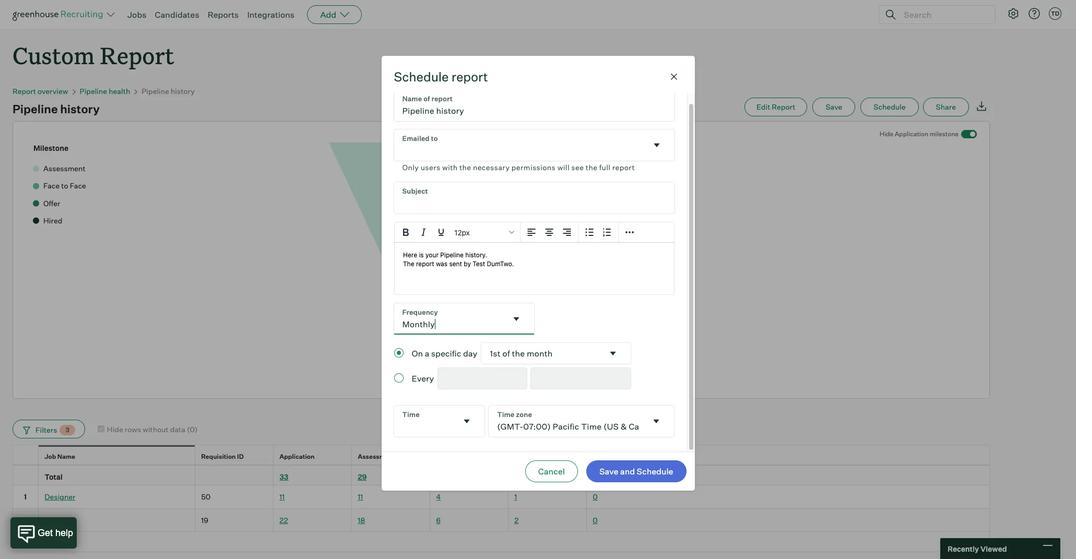 Task type: vqa. For each thing, say whether or not it's contained in the screenshot.
Address within the Allow anyone with job or site admin permissions to send emails from my address
no



Task type: describe. For each thing, give the bounding box(es) containing it.
share
[[936, 102, 956, 111]]

0 horizontal spatial pipeline
[[13, 102, 58, 116]]

schedule for schedule report
[[394, 69, 449, 85]]

name
[[57, 453, 75, 461]]

specific
[[431, 348, 461, 359]]

0 for 2
[[593, 516, 598, 525]]

hide application milestone
[[880, 130, 959, 138]]

filter image
[[21, 426, 30, 435]]

only users with the necessary permissions will see the full report
[[402, 163, 635, 172]]

greenhouse recruiting image
[[13, 8, 107, 21]]

cancel
[[538, 466, 565, 477]]

test link
[[45, 516, 64, 525]]

permissions
[[512, 163, 556, 172]]

health
[[109, 87, 130, 96]]

day
[[463, 348, 478, 359]]

11 for first 11 link from left
[[280, 493, 285, 502]]

schedule for schedule
[[874, 102, 906, 111]]

12px
[[454, 228, 470, 237]]

22 link
[[280, 516, 288, 525]]

configure image
[[1008, 7, 1020, 20]]

2 link
[[515, 516, 519, 525]]

18 link
[[358, 516, 365, 525]]

job name
[[45, 453, 75, 461]]

1 for "1" link
[[515, 493, 517, 502]]

2 down "1" link
[[515, 516, 519, 525]]

results
[[29, 538, 53, 547]]

1 0 from the top
[[593, 473, 598, 482]]

save and schedule
[[600, 466, 674, 477]]

milestone
[[930, 130, 959, 138]]

1 toggle flyout image from the left
[[462, 416, 472, 427]]

33 link
[[280, 473, 289, 482]]

save for save
[[826, 102, 843, 111]]

schedule button
[[861, 98, 919, 117]]

test
[[45, 516, 64, 525]]

1 the from the left
[[460, 163, 471, 172]]

1 0 link from the top
[[593, 473, 598, 482]]

0 vertical spatial report
[[452, 69, 488, 85]]

0 horizontal spatial pipeline history
[[13, 102, 100, 116]]

requisition id
[[201, 453, 244, 461]]

assessment
[[358, 453, 395, 461]]

4
[[436, 493, 441, 502]]

1 horizontal spatial pipeline history
[[142, 87, 195, 96]]

td
[[1051, 10, 1060, 17]]

3 column header from the left
[[430, 466, 509, 485]]

custom
[[13, 40, 95, 71]]

3
[[66, 426, 69, 434]]

1 link
[[515, 493, 517, 502]]

29
[[358, 473, 367, 482]]

on a specific day
[[412, 348, 478, 359]]

2 results
[[24, 538, 53, 547]]

see
[[572, 163, 584, 172]]

1 cell
[[13, 486, 39, 509]]

only
[[402, 163, 419, 172]]

2 for 2 results
[[24, 538, 28, 547]]

designer
[[45, 493, 75, 502]]

edit report
[[757, 102, 796, 111]]

0 vertical spatial application
[[895, 130, 929, 138]]

overview
[[38, 87, 68, 96]]

1 for row containing 1
[[24, 493, 27, 502]]

pipeline for the pipeline health link
[[80, 87, 107, 96]]

2 toggle flyout image from the left
[[652, 416, 662, 427]]

row containing 1
[[13, 486, 990, 509]]

offer
[[515, 453, 530, 461]]

report overview
[[13, 87, 68, 96]]

toggle flyout image inside the on a specific day field
[[608, 348, 618, 359]]

integrations
[[247, 9, 295, 20]]

0 link for 2
[[593, 516, 598, 525]]

filters
[[36, 426, 57, 435]]

6
[[436, 516, 441, 525]]

recently viewed
[[948, 545, 1007, 553]]

report overview link
[[13, 87, 68, 96]]

18
[[358, 516, 365, 525]]

td button
[[1047, 5, 1064, 22]]

reports
[[208, 9, 239, 20]]

candidates
[[155, 9, 199, 20]]

12px button
[[450, 224, 518, 241]]

table containing total
[[13, 445, 990, 553]]

add button
[[307, 5, 362, 24]]

1 11 link from the left
[[280, 493, 285, 502]]

edit report link
[[745, 98, 808, 117]]

Search text field
[[902, 7, 986, 22]]

12px group
[[395, 223, 674, 243]]

download image
[[976, 100, 988, 112]]

22
[[280, 516, 288, 525]]

row group containing 1
[[13, 486, 990, 532]]

with
[[442, 163, 458, 172]]

save button
[[813, 98, 856, 117]]



Task type: locate. For each thing, give the bounding box(es) containing it.
1 horizontal spatial the
[[586, 163, 598, 172]]

2 vertical spatial 0
[[593, 516, 598, 525]]

2 1 from the left
[[515, 493, 517, 502]]

jobs
[[127, 9, 147, 20]]

2
[[23, 516, 27, 525], [515, 516, 519, 525], [24, 538, 28, 547]]

custom report
[[13, 40, 174, 71]]

2 horizontal spatial toggle flyout image
[[652, 140, 662, 150]]

recently
[[948, 545, 979, 553]]

12px toolbar
[[395, 223, 521, 243]]

0 horizontal spatial history
[[60, 102, 100, 116]]

11 down 33 link
[[280, 493, 285, 502]]

1 vertical spatial schedule
[[874, 102, 906, 111]]

50
[[201, 493, 211, 502]]

column header up 1 cell
[[13, 466, 39, 485]]

0 horizontal spatial toggle flyout image
[[462, 416, 472, 427]]

1 horizontal spatial 1
[[515, 493, 517, 502]]

1 horizontal spatial schedule
[[637, 466, 674, 477]]

2 down 1 cell
[[23, 516, 27, 525]]

none field the on a specific day
[[482, 343, 631, 364]]

1 horizontal spatial application
[[895, 130, 929, 138]]

users
[[421, 163, 441, 172]]

1 up 2 link
[[515, 493, 517, 502]]

0 link
[[593, 473, 598, 482], [593, 493, 598, 502], [593, 516, 598, 525]]

report up health
[[100, 40, 174, 71]]

integrations link
[[247, 9, 295, 20]]

2 0 from the top
[[593, 493, 598, 502]]

pipeline health link
[[80, 87, 130, 96]]

1 horizontal spatial report
[[100, 40, 174, 71]]

11
[[280, 493, 285, 502], [358, 493, 363, 502]]

row containing 2
[[13, 509, 990, 532]]

share button
[[923, 98, 970, 117]]

2 horizontal spatial schedule
[[874, 102, 906, 111]]

2 vertical spatial schedule
[[637, 466, 674, 477]]

0 vertical spatial history
[[171, 87, 195, 96]]

2 for 2 cell
[[23, 516, 27, 525]]

3 0 from the top
[[593, 516, 598, 525]]

1 horizontal spatial save
[[826, 102, 843, 111]]

0 for 1
[[593, 493, 598, 502]]

1 vertical spatial 0
[[593, 493, 598, 502]]

designer link
[[45, 493, 75, 502]]

1 row from the top
[[13, 445, 990, 468]]

None text field
[[394, 90, 675, 121], [394, 182, 675, 214], [394, 304, 507, 335], [531, 368, 623, 389], [394, 406, 458, 437], [489, 406, 647, 437], [394, 90, 675, 121], [394, 182, 675, 214], [394, 304, 507, 335], [531, 368, 623, 389], [394, 406, 458, 437], [489, 406, 647, 437]]

save
[[826, 102, 843, 111], [600, 466, 619, 477]]

None text field
[[438, 368, 519, 389]]

1 vertical spatial save
[[600, 466, 619, 477]]

pipeline history right health
[[142, 87, 195, 96]]

close modal icon image
[[668, 71, 680, 83]]

4 column header from the left
[[509, 466, 587, 485]]

cancel button
[[525, 461, 578, 483]]

0 vertical spatial report
[[100, 40, 174, 71]]

4 row from the top
[[13, 509, 990, 532]]

0 horizontal spatial application
[[280, 453, 315, 461]]

hired
[[593, 453, 610, 461]]

table
[[13, 445, 990, 553]]

row
[[13, 445, 990, 468], [13, 466, 990, 486], [13, 486, 990, 509], [13, 509, 990, 532]]

column header down offer
[[509, 466, 587, 485]]

0 vertical spatial 0 link
[[593, 473, 598, 482]]

pipeline right health
[[142, 87, 169, 96]]

report inside field
[[613, 163, 635, 172]]

report right edit
[[772, 102, 796, 111]]

1 1 from the left
[[24, 493, 27, 502]]

toggle flyout image
[[652, 140, 662, 150], [511, 314, 522, 324], [608, 348, 618, 359]]

11 link down 33 link
[[280, 493, 285, 502]]

0 vertical spatial pipeline history
[[142, 87, 195, 96]]

0 vertical spatial toggle flyout image
[[652, 140, 662, 150]]

2 inside cell
[[23, 516, 27, 525]]

4 link
[[436, 493, 441, 502]]

pipeline history
[[142, 87, 195, 96], [13, 102, 100, 116]]

0 vertical spatial 0
[[593, 473, 598, 482]]

pipeline left health
[[80, 87, 107, 96]]

total
[[45, 473, 63, 482]]

On a specific day text field
[[482, 343, 604, 364]]

19
[[201, 516, 208, 525]]

on
[[412, 348, 423, 359]]

2 row from the top
[[13, 466, 990, 486]]

column header up 4
[[430, 466, 509, 485]]

11 for 2nd 11 link
[[358, 493, 363, 502]]

requisition
[[201, 453, 236, 461]]

1 vertical spatial report
[[13, 87, 36, 96]]

None checkbox
[[98, 426, 104, 432]]

row containing job name
[[13, 445, 990, 468]]

pipeline for pipeline history link
[[142, 87, 169, 96]]

0 horizontal spatial report
[[13, 87, 36, 96]]

1 horizontal spatial 11
[[358, 493, 363, 502]]

total column header
[[39, 466, 195, 485]]

1 column header from the left
[[13, 466, 39, 485]]

1 vertical spatial 0 link
[[593, 493, 598, 502]]

candidates link
[[155, 9, 199, 20]]

report left overview
[[13, 87, 36, 96]]

0 horizontal spatial 11 link
[[280, 493, 285, 502]]

2 11 link from the left
[[358, 493, 363, 502]]

job
[[45, 453, 56, 461]]

row group
[[13, 486, 990, 532]]

None field
[[394, 304, 534, 335], [482, 343, 631, 364], [438, 368, 527, 389], [531, 368, 631, 389], [394, 406, 485, 437], [489, 406, 675, 437], [394, 304, 534, 335], [438, 368, 527, 389], [531, 368, 631, 389], [394, 406, 485, 437], [489, 406, 675, 437]]

application right hide at the top of the page
[[895, 130, 929, 138]]

1 toolbar from the left
[[521, 223, 579, 243]]

3 row from the top
[[13, 486, 990, 509]]

a
[[425, 348, 430, 359]]

history
[[171, 87, 195, 96], [60, 102, 100, 116]]

2 vertical spatial report
[[772, 102, 796, 111]]

pipeline down report overview
[[13, 102, 58, 116]]

0 horizontal spatial save
[[600, 466, 619, 477]]

save inside 'element'
[[826, 102, 843, 111]]

and
[[620, 466, 635, 477]]

application up 33
[[280, 453, 315, 461]]

0 horizontal spatial 11
[[280, 493, 285, 502]]

33
[[280, 473, 289, 482]]

1 vertical spatial pipeline history
[[13, 102, 100, 116]]

1
[[24, 493, 27, 502], [515, 493, 517, 502]]

0 horizontal spatial the
[[460, 163, 471, 172]]

1 horizontal spatial toggle flyout image
[[652, 416, 662, 427]]

Only users with the necessary permissions will see the full report field
[[394, 130, 675, 174]]

schedule report
[[394, 69, 488, 85]]

pipeline history down overview
[[13, 102, 100, 116]]

add
[[320, 9, 337, 20]]

1 horizontal spatial pipeline
[[80, 87, 107, 96]]

report
[[452, 69, 488, 85], [613, 163, 635, 172]]

0 horizontal spatial report
[[452, 69, 488, 85]]

reports link
[[208, 9, 239, 20]]

edit
[[757, 102, 771, 111]]

6 link
[[436, 516, 441, 525]]

toggle flyout image
[[462, 416, 472, 427], [652, 416, 662, 427]]

11 down 29
[[358, 493, 363, 502]]

0 horizontal spatial schedule
[[394, 69, 449, 85]]

column header
[[13, 466, 39, 485], [195, 466, 274, 485], [430, 466, 509, 485], [509, 466, 587, 485]]

report for edit report
[[772, 102, 796, 111]]

every
[[412, 374, 434, 384]]

row containing total
[[13, 466, 990, 486]]

1 vertical spatial history
[[60, 102, 100, 116]]

2 vertical spatial toggle flyout image
[[608, 348, 618, 359]]

save and schedule this report to revisit it! element
[[813, 98, 861, 117]]

0 vertical spatial save
[[826, 102, 843, 111]]

2 left results
[[24, 538, 28, 547]]

0
[[593, 473, 598, 482], [593, 493, 598, 502], [593, 516, 598, 525]]

the
[[460, 163, 471, 172], [586, 163, 598, 172]]

29 link
[[358, 473, 367, 482]]

necessary
[[473, 163, 510, 172]]

save for save and schedule
[[600, 466, 619, 477]]

0 vertical spatial schedule
[[394, 69, 449, 85]]

1 vertical spatial toggle flyout image
[[511, 314, 522, 324]]

application
[[895, 130, 929, 138], [280, 453, 315, 461]]

toggle flyout image inside "only users with the necessary permissions will see the full report" field
[[652, 140, 662, 150]]

report for custom report
[[100, 40, 174, 71]]

column header down id at the bottom of page
[[195, 466, 274, 485]]

3 0 link from the top
[[593, 516, 598, 525]]

application inside row
[[280, 453, 315, 461]]

toolbar
[[521, 223, 579, 243], [579, 223, 619, 243]]

milestone
[[33, 144, 68, 153]]

viewed
[[981, 545, 1007, 553]]

11 link
[[280, 493, 285, 502], [358, 493, 363, 502]]

1 horizontal spatial toggle flyout image
[[608, 348, 618, 359]]

will
[[558, 163, 570, 172]]

2 horizontal spatial pipeline
[[142, 87, 169, 96]]

td button
[[1049, 7, 1062, 20]]

hide
[[880, 130, 894, 138]]

2 11 from the left
[[358, 493, 363, 502]]

0 horizontal spatial toggle flyout image
[[511, 314, 522, 324]]

1 inside 1 cell
[[24, 493, 27, 502]]

2 horizontal spatial report
[[772, 102, 796, 111]]

1 vertical spatial report
[[613, 163, 635, 172]]

0 horizontal spatial 1
[[24, 493, 27, 502]]

schedule
[[394, 69, 449, 85], [874, 102, 906, 111], [637, 466, 674, 477]]

2 0 link from the top
[[593, 493, 598, 502]]

the left full
[[586, 163, 598, 172]]

save and schedule button
[[587, 461, 687, 483]]

1 horizontal spatial history
[[171, 87, 195, 96]]

pipeline history link
[[142, 87, 195, 96]]

11 link down 29
[[358, 493, 363, 502]]

pipeline health
[[80, 87, 130, 96]]

full
[[600, 163, 611, 172]]

id
[[237, 453, 244, 461]]

jobs link
[[127, 9, 147, 20]]

2 vertical spatial 0 link
[[593, 516, 598, 525]]

2 the from the left
[[586, 163, 598, 172]]

2 toolbar from the left
[[579, 223, 619, 243]]

1 horizontal spatial 11 link
[[358, 493, 363, 502]]

2 cell
[[13, 509, 39, 532]]

1 11 from the left
[[280, 493, 285, 502]]

1 horizontal spatial report
[[613, 163, 635, 172]]

the right with
[[460, 163, 471, 172]]

2 column header from the left
[[195, 466, 274, 485]]

0 link for 1
[[593, 493, 598, 502]]

1 vertical spatial application
[[280, 453, 315, 461]]

1 up 2 cell
[[24, 493, 27, 502]]



